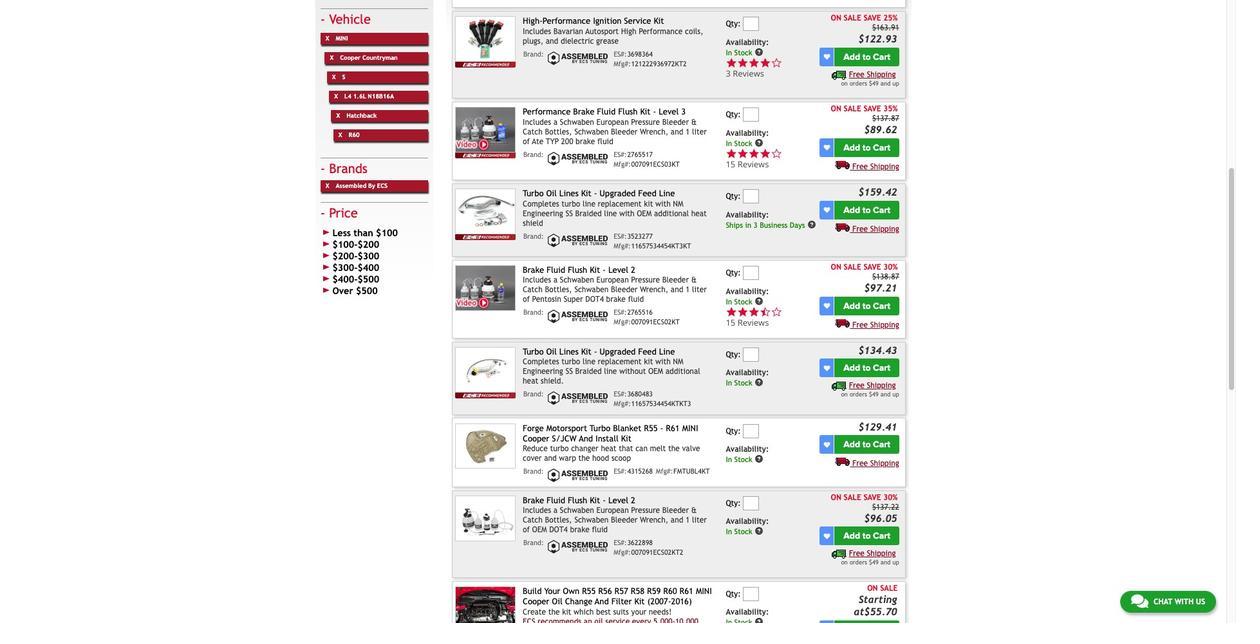 Task type: locate. For each thing, give the bounding box(es) containing it.
engineering inside turbo oil lines kit - upgraded feed line completes turbo line replacement kit with nm engineering ss braided line without oem additional heat shield.
[[523, 367, 564, 376]]

ss for $134.43
[[566, 367, 573, 376]]

2 inside brake fluid flush kit - level 2 includes a schwaben european pressure bleeder & catch bottles, schwaben bleeder wrench, and 1 liter of pentosin super dot4 brake fluid
[[631, 265, 636, 275]]

& inside brake fluid flush kit - level 2 includes a schwaben european pressure bleeder & catch bottles, schwaben bleeder wrench, and 1 liter of pentosin super dot4 brake fluid
[[692, 276, 697, 285]]

0 vertical spatial turbo oil lines kit - upgraded feed line link
[[523, 189, 675, 199]]

engineering
[[523, 209, 564, 218], [523, 367, 564, 376]]

wrench, up 2765517
[[640, 127, 669, 136]]

mfg#: down 2765516 in the right of the page
[[614, 318, 631, 326]]

r59
[[647, 587, 661, 596]]

kit inside performance brake fluid flush kit - level 3 includes a schwaben european pressure bleeder & catch bottles, schwaben bleeder wrench, and 1 liter of ate typ 200 brake fluid
[[641, 107, 651, 117]]

to for second add to cart button from the bottom
[[863, 439, 871, 450]]

2 bottles, from the top
[[545, 286, 572, 295]]

brake for brake fluid flush kit - level 2 includes a schwaben european pressure bleeder & catch bottles, schwaben bleeder wrench, and 1 liter of oem dot4 brake fluid
[[523, 496, 544, 506]]

2 vertical spatial of
[[523, 526, 530, 535]]

add to cart down $96.05
[[844, 531, 891, 542]]

2 15 from the top
[[726, 317, 736, 329]]

orders up on sale save 35% $137.87 $89.62
[[850, 80, 868, 87]]

mfg#: inside the es#: 3680483 mfg#: 11657534454ktkt3
[[614, 400, 631, 408]]

2 assembled by ecs - corporate logo image from the top
[[547, 151, 611, 167]]

r60 down x hatchback
[[349, 131, 360, 138]]

fluid inside brake fluid flush kit - level 2 includes a schwaben european pressure bleeder & catch bottles, schwaben bleeder wrench, and 1 liter of oem dot4 brake fluid
[[547, 496, 566, 506]]

engineering for $134.43
[[523, 367, 564, 376]]

1 inside brake fluid flush kit - level 2 includes a schwaben european pressure bleeder & catch bottles, schwaben bleeder wrench, and 1 liter of pentosin super dot4 brake fluid
[[686, 286, 690, 295]]

add to wish list image
[[824, 54, 831, 60], [824, 303, 831, 309], [824, 442, 831, 448], [824, 533, 831, 540]]

bottles, inside performance brake fluid flush kit - level 3 includes a schwaben european pressure bleeder & catch bottles, schwaben bleeder wrench, and 1 liter of ate typ 200 brake fluid
[[545, 127, 572, 136]]

0 vertical spatial &
[[692, 118, 697, 127]]

2016)
[[672, 597, 692, 607]]

cover
[[523, 454, 542, 463]]

wrench, inside brake fluid flush kit - level 2 includes a schwaben european pressure bleeder & catch bottles, schwaben bleeder wrench, and 1 liter of oem dot4 brake fluid
[[640, 516, 669, 525]]

2 horizontal spatial heat
[[692, 209, 707, 218]]

2 vertical spatial heat
[[601, 445, 617, 454]]

bottles, down warp
[[545, 516, 572, 525]]

kit inside turbo oil lines kit - upgraded feed line completes turbo line replacement kit with nm engineering ss braided line without oem additional heat shield.
[[581, 347, 592, 357]]

wrench, inside brake fluid flush kit - level 2 includes a schwaben european pressure bleeder & catch bottles, schwaben bleeder wrench, and 1 liter of pentosin super dot4 brake fluid
[[640, 286, 669, 295]]

braided for $159.42
[[576, 209, 602, 218]]

3 availability: from the top
[[726, 210, 769, 219]]

1 vertical spatial free shipping on orders $49 and up
[[842, 382, 900, 398]]

save up the $138.87 on the right top of the page
[[864, 263, 882, 272]]

2 2 from the top
[[631, 496, 636, 506]]

1 vertical spatial catch
[[523, 286, 543, 295]]

- inside brake fluid flush kit - level 2 includes a schwaben european pressure bleeder & catch bottles, schwaben bleeder wrench, and 1 liter of oem dot4 brake fluid
[[603, 496, 606, 506]]

ecs tuning recommends this product. image
[[456, 62, 516, 68], [456, 153, 516, 159], [456, 234, 516, 240], [456, 393, 516, 399]]

add to cart for seventh add to cart button from the bottom of the page
[[844, 51, 891, 62]]

1 horizontal spatial the
[[579, 454, 590, 463]]

1 vertical spatial &
[[692, 276, 697, 285]]

line for $134.43
[[659, 347, 675, 357]]

add to cart button down $129.41
[[835, 436, 900, 454]]

additional up the 11657534454ktkt3
[[666, 367, 701, 376]]

2 vertical spatial fluid
[[547, 496, 566, 506]]

completes
[[523, 199, 560, 208], [523, 358, 560, 367]]

1 es#: from the top
[[614, 50, 627, 58]]

30% for $97.21
[[884, 263, 898, 272]]

cart down $134.43
[[874, 363, 891, 374]]

0 horizontal spatial r60
[[349, 131, 360, 138]]

turbo for $159.42
[[523, 189, 544, 199]]

bleeder
[[663, 118, 689, 127], [611, 127, 638, 136], [663, 276, 689, 285], [611, 286, 638, 295], [663, 506, 689, 515], [611, 516, 638, 525]]

sale inside on sale save 30% $137.22 $96.05
[[844, 493, 862, 502]]

to down $122.93 on the right
[[863, 51, 871, 62]]

free shipping image down on sale save 35% $137.87 $89.62
[[836, 160, 851, 169]]

5 assembled by ecs - corporate logo image from the top
[[547, 391, 611, 407]]

007091ecs02kt
[[632, 318, 680, 326]]

mfg#: down 3523277
[[614, 242, 631, 250]]

upgraded inside turbo oil lines kit - upgraded feed line completes turbo line replacement kit with nm engineering ss braided line with oem additional heat shield
[[600, 189, 636, 199]]

reviews for $89.62
[[738, 159, 769, 170]]

1 horizontal spatial dot4
[[586, 295, 604, 304]]

question sign image
[[755, 297, 764, 306], [755, 378, 764, 387]]

0 vertical spatial nm
[[673, 199, 684, 208]]

1 vertical spatial heat
[[523, 377, 539, 386]]

0 vertical spatial brake
[[576, 137, 595, 146]]

assembled by ecs - corporate logo image for performance brake fluid flush kit - level 3 includes a schwaben european pressure bleeder & catch bottles, schwaben bleeder wrench, and 1 liter of ate typ 200 brake fluid
[[547, 151, 611, 167]]

es#: left 2765516 in the right of the page
[[614, 309, 627, 317]]

2 vertical spatial a
[[554, 506, 558, 515]]

european for brake fluid flush kit - level 2 includes a schwaben european pressure bleeder & catch bottles, schwaben bleeder wrench, and 1 liter of pentosin super dot4 brake fluid
[[597, 276, 629, 285]]

2 vertical spatial performance
[[523, 107, 571, 117]]

free shipping on orders $49 and up
[[842, 70, 900, 87], [842, 382, 900, 398], [842, 550, 900, 566]]

1 vertical spatial orders
[[850, 391, 868, 398]]

1 ss from the top
[[566, 209, 573, 218]]

free shipping image
[[836, 160, 851, 169], [836, 319, 851, 328], [836, 458, 851, 467], [832, 550, 847, 559]]

oil down 'your'
[[552, 597, 563, 607]]

turbo oil lines kit - upgraded feed line link for $134.43
[[523, 347, 675, 357]]

30% up $137.22
[[884, 493, 898, 502]]

2 braided from the top
[[576, 367, 602, 376]]

flush up super
[[568, 265, 588, 275]]

warp
[[559, 454, 576, 463]]

s/jcw
[[552, 434, 577, 444]]

2 ecs tuning recommends this product. image from the top
[[456, 153, 516, 159]]

1 vertical spatial brake fluid flush kit - level 2 link
[[523, 496, 636, 506]]

3 1 from the top
[[686, 516, 690, 525]]

- inside forge motorsport turbo blanket r55 - r61 mini cooper s/jcw and install kit reduce turbo changer heat that can melt the valve cover and warp the hood scoop
[[661, 424, 664, 433]]

additional for $134.43
[[666, 367, 701, 376]]

x left s at top
[[332, 73, 336, 80]]

melt
[[650, 445, 666, 454]]

0 vertical spatial r55
[[644, 424, 658, 433]]

4 ecs tuning recommends this product. image from the top
[[456, 393, 516, 399]]

save up $163.91
[[864, 14, 882, 23]]

r55 up melt
[[644, 424, 658, 433]]

feed inside turbo oil lines kit - upgraded feed line completes turbo line replacement kit with nm engineering ss braided line with oem additional heat shield
[[639, 189, 657, 199]]

availability: in stock
[[726, 38, 769, 57], [726, 129, 769, 148], [726, 287, 769, 306], [726, 369, 769, 388], [726, 445, 769, 464], [726, 517, 769, 537]]

5 es#: from the top
[[614, 391, 627, 398]]

includes up ate
[[523, 118, 551, 127]]

turbo for $134.43
[[523, 347, 544, 357]]

replacement inside turbo oil lines kit - upgraded feed line completes turbo line replacement kit with nm engineering ss braided line with oem additional heat shield
[[598, 199, 642, 208]]

3 cart from the top
[[874, 205, 891, 216]]

brand: down pentosin
[[524, 309, 544, 317]]

r61 up melt
[[666, 424, 680, 433]]

2 vertical spatial &
[[692, 506, 697, 515]]

1 vertical spatial liter
[[692, 286, 707, 295]]

performance down service
[[639, 27, 683, 36]]

7 cart from the top
[[874, 531, 891, 542]]

add to cart button down $122.93 on the right
[[835, 48, 900, 66]]

x cooper countryman
[[330, 54, 398, 61]]

brand: up build
[[524, 539, 544, 547]]

level down 3523277
[[609, 265, 629, 275]]

brand:
[[524, 50, 544, 58], [524, 151, 544, 158], [524, 232, 544, 240], [524, 309, 544, 317], [524, 391, 544, 398], [524, 468, 544, 476], [524, 539, 544, 547]]

None text field
[[744, 17, 760, 31], [744, 108, 760, 122], [744, 190, 760, 204], [744, 266, 760, 280], [744, 424, 760, 439], [744, 497, 760, 511], [744, 587, 760, 602], [744, 17, 760, 31], [744, 108, 760, 122], [744, 190, 760, 204], [744, 266, 760, 280], [744, 424, 760, 439], [744, 497, 760, 511], [744, 587, 760, 602]]

without
[[620, 367, 646, 376]]

to down the $97.21
[[863, 301, 871, 311]]

save for $122.93
[[864, 14, 882, 23]]

11657534454ktkt3
[[632, 400, 691, 408]]

7 qty: from the top
[[726, 499, 741, 508]]

2 of from the top
[[523, 295, 530, 304]]

0 vertical spatial performance
[[543, 16, 591, 26]]

on
[[842, 80, 848, 87], [842, 391, 848, 398], [842, 559, 848, 566]]

add to cart down $129.41
[[844, 439, 891, 450]]

pressure up 3622898
[[631, 506, 660, 515]]

completes up 'shield'
[[523, 199, 560, 208]]

1 vertical spatial european
[[597, 276, 629, 285]]

lines inside turbo oil lines kit - upgraded feed line completes turbo line replacement kit with nm engineering ss braided line with oem additional heat shield
[[560, 189, 579, 199]]

2 vertical spatial oil
[[552, 597, 563, 607]]

1 $49 from the top
[[869, 80, 879, 87]]

changer
[[571, 445, 599, 454]]

1 up from the top
[[893, 80, 900, 87]]

1 braided from the top
[[576, 209, 602, 218]]

es#: inside es#: 2765516 mfg#: 007091ecs02kt
[[614, 309, 627, 317]]

30% inside 'on sale save 30% $138.87 $97.21'
[[884, 263, 898, 272]]

7 add to cart from the top
[[844, 531, 891, 542]]

0 vertical spatial 2
[[631, 265, 636, 275]]

a inside brake fluid flush kit - level 2 includes a schwaben european pressure bleeder & catch bottles, schwaben bleeder wrench, and 1 liter of oem dot4 brake fluid
[[554, 506, 558, 515]]

of left pentosin
[[523, 295, 530, 304]]

brake inside performance brake fluid flush kit - level 3 includes a schwaben european pressure bleeder & catch bottles, schwaben bleeder wrench, and 1 liter of ate typ 200 brake fluid
[[574, 107, 595, 117]]

replacement up 3523277
[[598, 199, 642, 208]]

needs!
[[649, 608, 672, 617]]

additional inside turbo oil lines kit - upgraded feed line completes turbo line replacement kit with nm engineering ss braided line without oem additional heat shield.
[[666, 367, 701, 376]]

es#3698364 - 121222936972kt2 - high-performance ignition service kit - includes bavarian autosport high performance coils, plugs, and dielectric grease - assembled by ecs - mini image
[[456, 16, 516, 62]]

cart for third add to cart button from the bottom of the page
[[874, 363, 891, 374]]

- inside turbo oil lines kit - upgraded feed line completes turbo line replacement kit with nm engineering ss braided line without oem additional heat shield.
[[594, 347, 597, 357]]

3 down 121222936972kt2
[[682, 107, 686, 117]]

level inside performance brake fluid flush kit - level 3 includes a schwaben european pressure bleeder & catch bottles, schwaben bleeder wrench, and 1 liter of ate typ 200 brake fluid
[[659, 107, 679, 117]]

includes inside brake fluid flush kit - level 2 includes a schwaben european pressure bleeder & catch bottles, schwaben bleeder wrench, and 1 liter of oem dot4 brake fluid
[[523, 506, 551, 515]]

fluid
[[597, 107, 616, 117], [547, 265, 566, 275], [547, 496, 566, 506]]

turbo up 'shield'
[[523, 189, 544, 199]]

r61 inside forge motorsport turbo blanket r55 - r61 mini cooper s/jcw and install kit reduce turbo changer heat that can melt the valve cover and warp the hood scoop
[[666, 424, 680, 433]]

1 inside performance brake fluid flush kit - level 3 includes a schwaben european pressure bleeder & catch bottles, schwaben bleeder wrench, and 1 liter of ate typ 200 brake fluid
[[686, 127, 690, 136]]

ecs tuning recommends this product. image for turbo oil lines kit - upgraded feed line completes turbo line replacement kit with nm engineering ss braided line with oem additional heat shield
[[456, 234, 516, 240]]

to down $89.62
[[863, 142, 871, 153]]

add to wish list image
[[824, 145, 831, 151], [824, 207, 831, 213], [824, 365, 831, 372]]

3 on from the top
[[842, 559, 848, 566]]

$300
[[358, 250, 380, 261]]

add to wish list image for $97.21
[[824, 303, 831, 309]]

on inside on sale save 25% $163.91 $122.93
[[831, 14, 842, 23]]

free shipping on orders $49 and up for $122.93
[[842, 70, 900, 87]]

the right melt
[[669, 445, 680, 454]]

level for brake fluid flush kit - level 2 includes a schwaben european pressure bleeder & catch bottles, schwaben bleeder wrench, and 1 liter of pentosin super dot4 brake fluid
[[609, 265, 629, 275]]

3 add from the top
[[844, 205, 861, 216]]

heat
[[692, 209, 707, 218], [523, 377, 539, 386], [601, 445, 617, 454]]

feed for $134.43
[[639, 347, 657, 357]]

oem right without
[[649, 367, 664, 376]]

0 vertical spatial line
[[659, 189, 675, 199]]

orders for $122.93
[[850, 80, 868, 87]]

1 vertical spatial oil
[[547, 347, 557, 357]]

2 vertical spatial turbo
[[590, 424, 611, 433]]

0 vertical spatial free shipping image
[[832, 71, 847, 80]]

6 availability: in stock from the top
[[726, 517, 769, 537]]

a inside performance brake fluid flush kit - level 3 includes a schwaben european pressure bleeder & catch bottles, schwaben bleeder wrench, and 1 liter of ate typ 200 brake fluid
[[554, 118, 558, 127]]

1 for brake fluid flush kit - level 2 includes a schwaben european pressure bleeder & catch bottles, schwaben bleeder wrench, and 1 liter of oem dot4 brake fluid
[[686, 516, 690, 525]]

lines
[[560, 189, 579, 199], [560, 347, 579, 357]]

0 vertical spatial 3
[[726, 68, 731, 79]]

0 vertical spatial 15
[[726, 159, 736, 170]]

3 to from the top
[[863, 205, 871, 216]]

0 vertical spatial on
[[842, 80, 848, 87]]

line
[[659, 189, 675, 199], [659, 347, 675, 357]]

qty: for turbo oil lines kit - upgraded feed line completes turbo line replacement kit with nm engineering ss braided line without oem additional heat shield.
[[726, 350, 741, 359]]

1 to from the top
[[863, 51, 871, 62]]

install
[[596, 434, 619, 444]]

2 horizontal spatial 3
[[754, 220, 758, 230]]

2 vertical spatial flush
[[568, 496, 588, 506]]

1 vertical spatial oem
[[649, 367, 664, 376]]

save inside on sale save 25% $163.91 $122.93
[[864, 14, 882, 23]]

0 vertical spatial empty star image
[[771, 148, 783, 159]]

cart for second add to cart button from the bottom
[[874, 439, 891, 450]]

and
[[546, 36, 559, 45], [881, 80, 891, 87], [671, 127, 684, 136], [671, 286, 684, 295], [881, 391, 891, 398], [544, 454, 557, 463], [671, 516, 684, 525], [881, 559, 891, 566]]

fluid inside brake fluid flush kit - level 2 includes a schwaben european pressure bleeder & catch bottles, schwaben bleeder wrench, and 1 liter of pentosin super dot4 brake fluid
[[547, 265, 566, 275]]

add down 'on sale save 30% $138.87 $97.21'
[[844, 301, 861, 311]]

up up $129.41
[[893, 391, 900, 398]]

pressure up 2765516 in the right of the page
[[631, 276, 660, 285]]

turbo inside turbo oil lines kit - upgraded feed line completes turbo line replacement kit with nm engineering ss braided line without oem additional heat shield.
[[562, 358, 581, 367]]

heat inside turbo oil lines kit - upgraded feed line completes turbo line replacement kit with nm engineering ss braided line without oem additional heat shield.
[[523, 377, 539, 386]]

1 vertical spatial upgraded
[[600, 347, 636, 357]]

line inside turbo oil lines kit - upgraded feed line completes turbo line replacement kit with nm engineering ss braided line without oem additional heat shield.
[[659, 347, 675, 357]]

brand: down 'shield'
[[524, 232, 544, 240]]

0 vertical spatial up
[[893, 80, 900, 87]]

shield
[[523, 219, 543, 228]]

r56
[[599, 587, 612, 596]]

by
[[368, 182, 375, 189]]

cart for fourth add to cart button from the bottom of the page
[[874, 301, 891, 311]]

2 $49 from the top
[[869, 391, 879, 398]]

0 vertical spatial turbo
[[562, 199, 581, 208]]

3 liter from the top
[[692, 516, 707, 525]]

15
[[726, 159, 736, 170], [726, 317, 736, 329]]

4 stock from the top
[[735, 379, 753, 388]]

es#: inside the es#: 3680483 mfg#: 11657534454ktkt3
[[614, 391, 627, 398]]

3 ecs tuning recommends this product. image from the top
[[456, 234, 516, 240]]

$100-
[[333, 239, 358, 250]]

oem up 3523277
[[637, 209, 652, 218]]

assembled by ecs - corporate logo image
[[547, 50, 611, 66], [547, 151, 611, 167], [547, 232, 611, 248], [547, 309, 611, 325], [547, 391, 611, 407], [547, 468, 611, 484], [547, 539, 611, 555]]

15 for $89.62
[[726, 159, 736, 170]]

turbo inside turbo oil lines kit - upgraded feed line completes turbo line replacement kit with nm engineering ss braided line with oem additional heat shield
[[523, 189, 544, 199]]

mfg#: for turbo oil lines kit - upgraded feed line completes turbo line replacement kit with nm engineering ss braided line without oem additional heat shield.
[[614, 400, 631, 408]]

free shipping image for $96.05
[[832, 550, 847, 559]]

a inside brake fluid flush kit - level 2 includes a schwaben european pressure bleeder & catch bottles, schwaben bleeder wrench, and 1 liter of pentosin super dot4 brake fluid
[[554, 276, 558, 285]]

es#:
[[614, 50, 627, 58], [614, 151, 627, 158], [614, 232, 627, 240], [614, 309, 627, 317], [614, 391, 627, 398], [614, 468, 627, 476], [614, 539, 627, 547]]

bottles, inside brake fluid flush kit - level 2 includes a schwaben european pressure bleeder & catch bottles, schwaben bleeder wrench, and 1 liter of oem dot4 brake fluid
[[545, 516, 572, 525]]

add to cart down $134.43
[[844, 363, 891, 374]]

es#: inside the es#: 3622898 mfg#: 007091ecs02kt2
[[614, 539, 627, 547]]

pressure for brake fluid flush kit - level 2 includes a schwaben european pressure bleeder & catch bottles, schwaben bleeder wrench, and 1 liter of oem dot4 brake fluid
[[631, 506, 660, 515]]

catch inside brake fluid flush kit - level 2 includes a schwaben european pressure bleeder & catch bottles, schwaben bleeder wrench, and 1 liter of oem dot4 brake fluid
[[523, 516, 543, 525]]

fluid inside performance brake fluid flush kit - level 3 includes a schwaben european pressure bleeder & catch bottles, schwaben bleeder wrench, and 1 liter of ate typ 200 brake fluid
[[598, 137, 614, 146]]

brands x assembled by ecs
[[326, 161, 388, 189]]

forge motorsport turbo blanket r55 - r61 mini cooper s/jcw and install kit reduce turbo changer heat that can melt the valve cover and warp the hood scoop
[[523, 424, 701, 463]]

0 vertical spatial braided
[[576, 209, 602, 218]]

0 vertical spatial 30%
[[884, 263, 898, 272]]

- inside brake fluid flush kit - level 2 includes a schwaben european pressure bleeder & catch bottles, schwaben bleeder wrench, and 1 liter of pentosin super dot4 brake fluid
[[603, 265, 606, 275]]

feed up without
[[639, 347, 657, 357]]

and up best
[[595, 597, 609, 607]]

2 30% from the top
[[884, 493, 898, 502]]

and
[[579, 434, 593, 444], [595, 597, 609, 607]]

$163.91
[[873, 23, 900, 32]]

feed for $159.42
[[639, 189, 657, 199]]

2 add from the top
[[844, 142, 861, 153]]

0 vertical spatial european
[[597, 118, 629, 127]]

1 vertical spatial braided
[[576, 367, 602, 376]]

r55 up change
[[582, 587, 596, 596]]

3 right in
[[754, 220, 758, 230]]

level inside brake fluid flush kit - level 2 includes a schwaben european pressure bleeder & catch bottles, schwaben bleeder wrench, and 1 liter of pentosin super dot4 brake fluid
[[609, 265, 629, 275]]

1 2 from the top
[[631, 265, 636, 275]]

brake fluid flush kit - level 2 link for $96.05
[[523, 496, 636, 506]]

0 horizontal spatial dot4
[[550, 526, 568, 535]]

heat for $159.42
[[692, 209, 707, 218]]

0 vertical spatial $49
[[869, 80, 879, 87]]

1 vertical spatial ss
[[566, 367, 573, 376]]

2 up from the top
[[893, 391, 900, 398]]

es#2765517 - 007091ecs03kt - performance brake fluid flush kit - level 3 - includes a schwaben european pressure bleeder & catch bottles, schwaben bleeder wrench, and 1 liter of ate typ 200 brake fluid - assembled by ecs - audi bmw volkswagen mini porsche image
[[456, 107, 516, 153]]

None text field
[[744, 348, 760, 362]]

oil up shield.
[[547, 347, 557, 357]]

1 lines from the top
[[560, 189, 579, 199]]

includes up plugs,
[[523, 27, 551, 36]]

3 bottles, from the top
[[545, 516, 572, 525]]

0 vertical spatial and
[[579, 434, 593, 444]]

brand: for forge motorsport turbo blanket r55 - r61 mini cooper s/jcw and install kit reduce turbo changer heat that can melt the valve cover and warp the hood scoop
[[524, 468, 544, 476]]

free down $129.41
[[853, 459, 868, 468]]

2 liter from the top
[[692, 286, 707, 295]]

oem right es#3622898 - 007091ecs02kt2 - brake fluid flush kit - level 2 - includes a schwaben european pressure bleeder & catch bottles, schwaben bleeder wrench, and 1 liter of oem dot4 brake fluid - assembled by ecs - audi bmw volkswagen mini porsche image
[[532, 526, 547, 535]]

ecs tuning recommends this product. image for turbo oil lines kit - upgraded feed line completes turbo line replacement kit with nm engineering ss braided line without oem additional heat shield.
[[456, 393, 516, 399]]

nm
[[673, 199, 684, 208], [673, 358, 684, 367]]

performance
[[543, 16, 591, 26], [639, 27, 683, 36], [523, 107, 571, 117]]

includes right es#3622898 - 007091ecs02kt2 - brake fluid flush kit - level 2 - includes a schwaben european pressure bleeder & catch bottles, schwaben bleeder wrench, and 1 liter of oem dot4 brake fluid - assembled by ecs - audi bmw volkswagen mini porsche image
[[523, 506, 551, 515]]

r61 inside build your own r55 r56 r57 r58 r59 r60 r61 mini cooper oil change and filter kit (2007-2016)
[[680, 587, 694, 596]]

1 vertical spatial 15 reviews
[[726, 317, 769, 329]]

add down on sale save 30% $137.22 $96.05
[[844, 531, 861, 542]]

shipping down $134.43
[[867, 382, 896, 391]]

brand: down shield.
[[524, 391, 544, 398]]

on for $96.05
[[831, 493, 842, 502]]

3 add to cart from the top
[[844, 205, 891, 216]]

& inside performance brake fluid flush kit - level 3 includes a schwaben european pressure bleeder & catch bottles, schwaben bleeder wrench, and 1 liter of ate typ 200 brake fluid
[[692, 118, 697, 127]]

$159.42
[[859, 186, 898, 198]]

0 vertical spatial catch
[[523, 127, 543, 136]]

assembled by ecs - corporate logo image for high-performance ignition service kit includes bavarian autosport high performance coils, plugs, and dielectric grease
[[547, 50, 611, 66]]

2 for brake fluid flush kit - level 2 includes a schwaben european pressure bleeder & catch bottles, schwaben bleeder wrench, and 1 liter of oem dot4 brake fluid
[[631, 496, 636, 506]]

brake up 'own'
[[570, 526, 590, 535]]

save for $97.21
[[864, 263, 882, 272]]

assembled by ecs - corporate logo image down dielectric
[[547, 50, 611, 66]]

cooper up reduce
[[523, 434, 550, 444]]

on for $122.93
[[842, 80, 848, 87]]

of right es#3622898 - 007091ecs02kt2 - brake fluid flush kit - level 2 - includes a schwaben european pressure bleeder & catch bottles, schwaben bleeder wrench, and 1 liter of oem dot4 brake fluid - assembled by ecs - audi bmw volkswagen mini porsche image
[[523, 526, 530, 535]]

ss inside turbo oil lines kit - upgraded feed line completes turbo line replacement kit with nm engineering ss braided line with oem additional heat shield
[[566, 209, 573, 218]]

turbo oil lines kit - upgraded feed line link down 2765517
[[523, 189, 675, 199]]

r55
[[644, 424, 658, 433], [582, 587, 596, 596]]

turbo oil lines kit - upgraded feed line link for $159.42
[[523, 189, 675, 199]]

of inside brake fluid flush kit - level 2 includes a schwaben european pressure bleeder & catch bottles, schwaben bleeder wrench, and 1 liter of pentosin super dot4 brake fluid
[[523, 295, 530, 304]]

ecs tuning recommends this product. image for performance brake fluid flush kit - level 3 includes a schwaben european pressure bleeder & catch bottles, schwaben bleeder wrench, and 1 liter of ate typ 200 brake fluid
[[456, 153, 516, 159]]

2 cart from the top
[[874, 142, 891, 153]]

save inside 'on sale save 30% $138.87 $97.21'
[[864, 263, 882, 272]]

up up on sale
[[893, 559, 900, 566]]

assembled by ecs - corporate logo image down 200
[[547, 151, 611, 167]]

add for third add to cart button from the bottom of the page
[[844, 363, 861, 374]]

wrench, up 3622898
[[640, 516, 669, 525]]

heat inside turbo oil lines kit - upgraded feed line completes turbo line replacement kit with nm engineering ss braided line with oem additional heat shield
[[692, 209, 707, 218]]

shipping down $129.41
[[871, 459, 900, 468]]

kit inside turbo oil lines kit - upgraded feed line completes turbo line replacement kit with nm engineering ss braided line with oem additional heat shield
[[644, 199, 653, 208]]

0 vertical spatial add to wish list image
[[824, 145, 831, 151]]

free shipping on orders $49 and up up 35%
[[842, 70, 900, 87]]

1 on from the top
[[842, 80, 848, 87]]

2 vertical spatial orders
[[850, 559, 868, 566]]

4 availability: from the top
[[726, 287, 769, 296]]

1 for brake fluid flush kit - level 2 includes a schwaben european pressure bleeder & catch bottles, schwaben bleeder wrench, and 1 liter of pentosin super dot4 brake fluid
[[686, 286, 690, 295]]

4 availability: in stock from the top
[[726, 369, 769, 388]]

2 lines from the top
[[560, 347, 579, 357]]

3 of from the top
[[523, 526, 530, 535]]

oil for $159.42
[[547, 189, 557, 199]]

brand: for performance brake fluid flush kit - level 3 includes a schwaben european pressure bleeder & catch bottles, schwaben bleeder wrench, and 1 liter of ate typ 200 brake fluid
[[524, 151, 544, 158]]

european inside brake fluid flush kit - level 2 includes a schwaben european pressure bleeder & catch bottles, schwaben bleeder wrench, and 1 liter of pentosin super dot4 brake fluid
[[597, 276, 629, 285]]

level down 4315268
[[609, 496, 629, 506]]

0 vertical spatial oil
[[547, 189, 557, 199]]

oil
[[547, 189, 557, 199], [547, 347, 557, 357], [552, 597, 563, 607]]

5 availability: in stock from the top
[[726, 445, 769, 464]]

2 vertical spatial free shipping image
[[832, 382, 847, 391]]

es#: 4315268 mfg#: fmtubl4kt
[[614, 468, 710, 476]]

replacement up without
[[598, 358, 642, 367]]

2 brand: from the top
[[524, 151, 544, 158]]

2 upgraded from the top
[[600, 347, 636, 357]]

1 vertical spatial level
[[609, 265, 629, 275]]

on sale save 30% $138.87 $97.21
[[831, 263, 900, 294]]

6 brand: from the top
[[524, 468, 544, 476]]

cart down $89.62
[[874, 142, 891, 153]]

fluid
[[598, 137, 614, 146], [628, 295, 644, 304], [592, 526, 608, 535]]

add to wish list image for $134.43
[[824, 365, 831, 372]]

dot4
[[586, 295, 604, 304], [550, 526, 568, 535]]

sale for $97.21
[[844, 263, 862, 272]]

2
[[631, 265, 636, 275], [631, 496, 636, 506]]

0 vertical spatial 1
[[686, 127, 690, 136]]

flush inside brake fluid flush kit - level 2 includes a schwaben european pressure bleeder & catch bottles, schwaben bleeder wrench, and 1 liter of pentosin super dot4 brake fluid
[[568, 265, 588, 275]]

0 vertical spatial level
[[659, 107, 679, 117]]

- for turbo oil lines kit - upgraded feed line completes turbo line replacement kit with nm engineering ss braided line without oem additional heat shield.
[[594, 347, 597, 357]]

empty star image
[[771, 148, 783, 159], [771, 306, 783, 318]]

0 horizontal spatial and
[[579, 434, 593, 444]]

0 vertical spatial upgraded
[[600, 189, 636, 199]]

build your own r55 r56 r57 r58 r59 r60 r61 mini cooper oil change and filter kit (2007-2016)
[[523, 587, 712, 607]]

free
[[849, 70, 865, 79], [853, 162, 868, 171], [853, 225, 868, 234], [853, 320, 868, 330], [849, 382, 865, 391], [853, 459, 868, 468], [849, 550, 865, 559]]

1 vertical spatial r55
[[582, 587, 596, 596]]

kit for $159.42
[[644, 199, 653, 208]]

6 in from the top
[[726, 527, 732, 537]]

1 bottles, from the top
[[545, 127, 572, 136]]

and inside forge motorsport turbo blanket r55 - r61 mini cooper s/jcw and install kit reduce turbo changer heat that can melt the valve cover and warp the hood scoop
[[579, 434, 593, 444]]

5 to from the top
[[863, 363, 871, 374]]

30% inside on sale save 30% $137.22 $96.05
[[884, 493, 898, 502]]

super
[[564, 295, 583, 304]]

dot4 inside brake fluid flush kit - level 2 includes a schwaben european pressure bleeder & catch bottles, schwaben bleeder wrench, and 1 liter of oem dot4 brake fluid
[[550, 526, 568, 535]]

2 vertical spatial the
[[549, 608, 560, 617]]

catch up pentosin
[[523, 286, 543, 295]]

0 vertical spatial cooper
[[340, 54, 361, 61]]

hood
[[593, 454, 609, 463]]

3 es#: from the top
[[614, 232, 627, 240]]

1 vertical spatial wrench,
[[640, 286, 669, 295]]

assembled by ecs - corporate logo image down warp
[[547, 468, 611, 484]]

turbo oil lines kit - upgraded feed line completes turbo line replacement kit with nm engineering ss braided line without oem additional heat shield.
[[523, 347, 701, 386]]

1 vertical spatial add to wish list image
[[824, 207, 831, 213]]

catch for brake fluid flush kit - level 2 includes a schwaben european pressure bleeder & catch bottles, schwaben bleeder wrench, and 1 liter of pentosin super dot4 brake fluid
[[523, 286, 543, 295]]

5 stock from the top
[[735, 455, 753, 464]]

0 vertical spatial engineering
[[523, 209, 564, 218]]

free shipping image
[[832, 71, 847, 80], [836, 223, 851, 232], [832, 382, 847, 391]]

brake for brake fluid flush kit - level 2 includes a schwaben european pressure bleeder & catch bottles, schwaben bleeder wrench, and 1 liter of pentosin super dot4 brake fluid
[[523, 265, 544, 275]]

7 to from the top
[[863, 531, 871, 542]]

1 vertical spatial question sign image
[[755, 378, 764, 387]]

5 cart from the top
[[874, 363, 891, 374]]

0 horizontal spatial heat
[[523, 377, 539, 386]]

turbo up install
[[590, 424, 611, 433]]

performance inside performance brake fluid flush kit - level 3 includes a schwaben european pressure bleeder & catch bottles, schwaben bleeder wrench, and 1 liter of ate typ 200 brake fluid
[[523, 107, 571, 117]]

s
[[342, 73, 346, 80]]

on for $96.05
[[842, 559, 848, 566]]

$97.21
[[865, 282, 898, 294]]

2 vertical spatial 3
[[754, 220, 758, 230]]

1 horizontal spatial and
[[595, 597, 609, 607]]

6 qty: from the top
[[726, 427, 741, 436]]

6 add from the top
[[844, 439, 861, 450]]

0 vertical spatial liter
[[692, 127, 707, 136]]

5 add from the top
[[844, 363, 861, 374]]

kit inside turbo oil lines kit - upgraded feed line completes turbo line replacement kit with nm engineering ss braided line with oem additional heat shield
[[581, 189, 592, 199]]

2 add to wish list image from the top
[[824, 303, 831, 309]]

wrench, for brake fluid flush kit - level 2 includes a schwaben european pressure bleeder & catch bottles, schwaben bleeder wrench, and 1 liter of oem dot4 brake fluid
[[640, 516, 669, 525]]

question sign image for brake fluid flush kit - level 2
[[755, 527, 764, 536]]

european for brake fluid flush kit - level 2 includes a schwaben european pressure bleeder & catch bottles, schwaben bleeder wrench, and 1 liter of oem dot4 brake fluid
[[597, 506, 629, 515]]

lines for $134.43
[[560, 347, 579, 357]]

empty star image for $97.21
[[771, 306, 783, 318]]

level inside brake fluid flush kit - level 2 includes a schwaben european pressure bleeder & catch bottles, schwaben bleeder wrench, and 1 liter of oem dot4 brake fluid
[[609, 496, 629, 506]]

0 vertical spatial mini
[[336, 35, 348, 42]]

35%
[[884, 105, 898, 114]]

es#: 3622898 mfg#: 007091ecs02kt2
[[614, 539, 684, 557]]

braided
[[576, 209, 602, 218], [576, 367, 602, 376]]

4 includes from the top
[[523, 506, 551, 515]]

star image
[[726, 57, 738, 69], [738, 57, 749, 69], [760, 57, 771, 69], [738, 148, 749, 159], [760, 148, 771, 159], [726, 306, 738, 318], [749, 306, 760, 318]]

turbo down s/jcw
[[550, 445, 569, 454]]

1 vertical spatial r61
[[680, 587, 694, 596]]

a for brake fluid flush kit - level 2 includes a schwaben european pressure bleeder & catch bottles, schwaben bleeder wrench, and 1 liter of pentosin super dot4 brake fluid
[[554, 276, 558, 285]]

2 ss from the top
[[566, 367, 573, 376]]

sale for $96.05
[[844, 493, 862, 502]]

pressure inside performance brake fluid flush kit - level 3 includes a schwaben european pressure bleeder & catch bottles, schwaben bleeder wrench, and 1 liter of ate typ 200 brake fluid
[[631, 118, 660, 127]]

1 vertical spatial a
[[554, 276, 558, 285]]

flush for brake fluid flush kit - level 2 includes a schwaben european pressure bleeder & catch bottles, schwaben bleeder wrench, and 1 liter of pentosin super dot4 brake fluid
[[568, 265, 588, 275]]

bottles, inside brake fluid flush kit - level 2 includes a schwaben european pressure bleeder & catch bottles, schwaben bleeder wrench, and 1 liter of pentosin super dot4 brake fluid
[[545, 286, 572, 295]]

0 vertical spatial ss
[[566, 209, 573, 218]]

1 vertical spatial mini
[[683, 424, 699, 433]]

up up 35%
[[893, 80, 900, 87]]

on inside 'on sale save 30% $138.87 $97.21'
[[831, 263, 842, 272]]

to down $96.05
[[863, 531, 871, 542]]

$400-$500 link
[[321, 274, 428, 285]]

liter inside brake fluid flush kit - level 2 includes a schwaben european pressure bleeder & catch bottles, schwaben bleeder wrench, and 1 liter of pentosin super dot4 brake fluid
[[692, 286, 707, 295]]

2 pressure from the top
[[631, 276, 660, 285]]

3 qty: from the top
[[726, 192, 741, 201]]

1.6l
[[353, 93, 366, 100]]

1 assembled by ecs - corporate logo image from the top
[[547, 50, 611, 66]]

es#: down scoop
[[614, 468, 627, 476]]

shipping up 35%
[[867, 70, 896, 79]]

3680483
[[628, 391, 653, 398]]

grease
[[596, 36, 619, 45]]

3 free shipping on orders $49 and up from the top
[[842, 550, 900, 566]]

1 line from the top
[[659, 189, 675, 199]]

6 to from the top
[[863, 439, 871, 450]]

free shipping image for $89.62
[[836, 160, 851, 169]]

add for seventh add to cart button from the bottom of the page
[[844, 51, 861, 62]]

1 vertical spatial nm
[[673, 358, 684, 367]]

nm up the es#: 3680483 mfg#: 11657534454ktkt3
[[673, 358, 684, 367]]

$89.62
[[865, 124, 898, 135]]

completes inside turbo oil lines kit - upgraded feed line completes turbo line replacement kit with nm engineering ss braided line without oem additional heat shield.
[[523, 358, 560, 367]]

on inside on sale save 35% $137.87 $89.62
[[831, 105, 842, 114]]

es#4315268 - fmtubl4kt - forge motorsport turbo blanket r55 - r61 mini cooper s/jcw and install kit  - reduce turbo changer heat that can melt the valve cover and warp the hood scoop - assembled by ecs - mini image
[[456, 424, 516, 469]]

1 vertical spatial pressure
[[631, 276, 660, 285]]

question sign image for turbo oil lines kit - upgraded feed line
[[808, 220, 817, 229]]

with
[[656, 199, 671, 208], [620, 209, 635, 218], [656, 358, 671, 367], [1175, 598, 1194, 607]]

7 brand: from the top
[[524, 539, 544, 547]]

es#3523277 - 11657534454kt3kt - turbo oil lines kit - upgraded feed line - completes turbo line replacement kit with nm engineering ss braided line with oem additional heat shield - assembled by ecs - mini image
[[456, 189, 516, 234]]

add to cart
[[844, 51, 891, 62], [844, 142, 891, 153], [844, 205, 891, 216], [844, 301, 891, 311], [844, 363, 891, 374], [844, 439, 891, 450], [844, 531, 891, 542]]

add for second add to cart button from the bottom
[[844, 439, 861, 450]]

add to wish list image for $159.42
[[824, 207, 831, 213]]

1 vertical spatial turbo
[[523, 347, 544, 357]]

0 vertical spatial orders
[[850, 80, 868, 87]]

1 vertical spatial completes
[[523, 358, 560, 367]]

mfg#: inside the es#: 3622898 mfg#: 007091ecs02kt2
[[614, 549, 631, 557]]

add to cart for third add to cart button from the bottom of the page
[[844, 363, 891, 374]]

1 feed from the top
[[639, 189, 657, 199]]

mfg#: inside "es#: 2765517 mfg#: 007091ecs03kt"
[[614, 160, 631, 168]]

1 brake fluid flush kit - level 2 link from the top
[[523, 265, 636, 275]]

es#: inside "es#: 2765517 mfg#: 007091ecs03kt"
[[614, 151, 627, 158]]

brand: for turbo oil lines kit - upgraded feed line completes turbo line replacement kit with nm engineering ss braided line without oem additional heat shield.
[[524, 391, 544, 398]]

ss inside turbo oil lines kit - upgraded feed line completes turbo line replacement kit with nm engineering ss braided line without oem additional heat shield.
[[566, 367, 573, 376]]

3 a from the top
[[554, 506, 558, 515]]

1 vertical spatial $500
[[356, 285, 378, 296]]

3 wrench, from the top
[[640, 516, 669, 525]]

brake inside performance brake fluid flush kit - level 3 includes a schwaben european pressure bleeder & catch bottles, schwaben bleeder wrench, and 1 liter of ate typ 200 brake fluid
[[576, 137, 595, 146]]

bleeder up 3622898
[[611, 516, 638, 525]]

- inside turbo oil lines kit - upgraded feed line completes turbo line replacement kit with nm engineering ss braided line with oem additional heat shield
[[594, 189, 597, 199]]

1 completes from the top
[[523, 199, 560, 208]]

1 nm from the top
[[673, 199, 684, 208]]

1 of from the top
[[523, 137, 530, 146]]

1 vertical spatial additional
[[666, 367, 701, 376]]

lines inside turbo oil lines kit - upgraded feed line completes turbo line replacement kit with nm engineering ss braided line without oem additional heat shield.
[[560, 347, 579, 357]]

star image
[[749, 57, 760, 69], [726, 148, 738, 159], [749, 148, 760, 159], [738, 306, 749, 318]]

1 upgraded from the top
[[600, 189, 636, 199]]

kit up 3523277
[[644, 199, 653, 208]]

0 vertical spatial the
[[669, 445, 680, 454]]

line for $159.42
[[659, 189, 675, 199]]

2 engineering from the top
[[523, 367, 564, 376]]

free shipping
[[853, 162, 900, 171], [853, 225, 900, 234], [853, 320, 900, 330], [853, 459, 900, 468]]

0 vertical spatial replacement
[[598, 199, 642, 208]]

own
[[563, 587, 580, 596]]

add for 1st add to cart button from the bottom
[[844, 531, 861, 542]]

performance brake fluid flush kit - level 3 includes a schwaben european pressure bleeder & catch bottles, schwaben bleeder wrench, and 1 liter of ate typ 200 brake fluid
[[523, 107, 707, 146]]

and down bavarian
[[546, 36, 559, 45]]

add to cart down the $97.21
[[844, 301, 891, 311]]

brake fluid flush kit - level 2 link down warp
[[523, 496, 636, 506]]

ss for $159.42
[[566, 209, 573, 218]]

line down 007091ecs03kt
[[659, 189, 675, 199]]

braided inside turbo oil lines kit - upgraded feed line completes turbo line replacement kit with nm engineering ss braided line with oem additional heat shield
[[576, 209, 602, 218]]

2 vertical spatial liter
[[692, 516, 707, 525]]

european down performance brake fluid flush kit - level 3 link
[[597, 118, 629, 127]]

2 feed from the top
[[639, 347, 657, 357]]

add for third add to cart button from the top
[[844, 205, 861, 216]]

x inside brands x assembled by ecs
[[326, 182, 330, 189]]

& for brake fluid flush kit - level 2 includes a schwaben european pressure bleeder & catch bottles, schwaben bleeder wrench, and 1 liter of pentosin super dot4 brake fluid
[[692, 276, 697, 285]]

0 vertical spatial brake fluid flush kit - level 2 link
[[523, 265, 636, 275]]

feed inside turbo oil lines kit - upgraded feed line completes turbo line replacement kit with nm engineering ss braided line without oem additional heat shield.
[[639, 347, 657, 357]]

additional for $159.42
[[654, 209, 689, 218]]

add to cart down $89.62
[[844, 142, 891, 153]]

at
[[854, 606, 865, 618]]

free shipping image for $159.42
[[836, 223, 851, 232]]

$200-$300 link
[[321, 250, 428, 262]]

2 completes from the top
[[523, 358, 560, 367]]

$49 up $137.87
[[869, 80, 879, 87]]

$49 up $129.41
[[869, 391, 879, 398]]

2 down 3523277
[[631, 265, 636, 275]]

turbo
[[523, 189, 544, 199], [523, 347, 544, 357], [590, 424, 611, 433]]

brake up es#: 2765516 mfg#: 007091ecs02kt
[[607, 295, 626, 304]]

replacement inside turbo oil lines kit - upgraded feed line completes turbo line replacement kit with nm engineering ss braided line without oem additional heat shield.
[[598, 358, 642, 367]]

2 vertical spatial add to wish list image
[[824, 365, 831, 372]]

comments image
[[1132, 594, 1149, 609]]

1 replacement from the top
[[598, 199, 642, 208]]

1 horizontal spatial heat
[[601, 445, 617, 454]]

3 availability: in stock from the top
[[726, 287, 769, 306]]

wrench, for brake fluid flush kit - level 2 includes a schwaben european pressure bleeder & catch bottles, schwaben bleeder wrench, and 1 liter of pentosin super dot4 brake fluid
[[640, 286, 669, 295]]

price
[[329, 205, 358, 220]]

pressure inside brake fluid flush kit - level 2 includes a schwaben european pressure bleeder & catch bottles, schwaben bleeder wrench, and 1 liter of oem dot4 brake fluid
[[631, 506, 660, 515]]

2 vertical spatial on
[[842, 559, 848, 566]]

brake inside brake fluid flush kit - level 2 includes a schwaben european pressure bleeder & catch bottles, schwaben bleeder wrench, and 1 liter of pentosin super dot4 brake fluid
[[523, 265, 544, 275]]

2 vertical spatial bottles,
[[545, 516, 572, 525]]

to
[[863, 51, 871, 62], [863, 142, 871, 153], [863, 205, 871, 216], [863, 301, 871, 311], [863, 363, 871, 374], [863, 439, 871, 450], [863, 531, 871, 542]]

question sign image
[[755, 48, 764, 57], [755, 138, 764, 147], [808, 220, 817, 229], [755, 455, 764, 464], [755, 527, 764, 536], [755, 618, 764, 624]]

2 vertical spatial $49
[[869, 559, 879, 566]]

turbo for $159.42
[[562, 199, 581, 208]]

2 vertical spatial fluid
[[592, 526, 608, 535]]

turbo for $134.43
[[562, 358, 581, 367]]

sale
[[844, 14, 862, 23], [844, 105, 862, 114], [844, 263, 862, 272], [844, 493, 862, 502], [881, 584, 898, 593]]

with left us
[[1175, 598, 1194, 607]]

2 vertical spatial catch
[[523, 516, 543, 525]]

1 inside brake fluid flush kit - level 2 includes a schwaben european pressure bleeder & catch bottles, schwaben bleeder wrench, and 1 liter of oem dot4 brake fluid
[[686, 516, 690, 525]]

0 vertical spatial a
[[554, 118, 558, 127]]

1 ecs tuning recommends this product. image from the top
[[456, 62, 516, 68]]

4315268
[[628, 468, 653, 476]]

liter inside brake fluid flush kit - level 2 includes a schwaben european pressure bleeder & catch bottles, schwaben bleeder wrench, and 1 liter of oem dot4 brake fluid
[[692, 516, 707, 525]]

free down $134.43
[[849, 382, 865, 391]]

1 european from the top
[[597, 118, 629, 127]]

bavarian
[[554, 27, 584, 36]]

a
[[554, 118, 558, 127], [554, 276, 558, 285], [554, 506, 558, 515]]

2 vertical spatial kit
[[562, 608, 572, 617]]

1 add to cart from the top
[[844, 51, 891, 62]]

question sign image for forge motorsport turbo blanket r55 - r61 mini cooper s/jcw and install kit
[[755, 455, 764, 464]]

includes
[[523, 27, 551, 36], [523, 118, 551, 127], [523, 276, 551, 285], [523, 506, 551, 515]]

less
[[333, 227, 351, 238]]

brake
[[576, 137, 595, 146], [607, 295, 626, 304], [570, 526, 590, 535]]

with up es#: 3523277 mfg#: 11657534454kt3kt on the top of the page
[[656, 199, 671, 208]]

level down 121222936972kt2
[[659, 107, 679, 117]]

- inside performance brake fluid flush kit - level 3 includes a schwaben european pressure bleeder & catch bottles, schwaben bleeder wrench, and 1 liter of ate typ 200 brake fluid
[[653, 107, 657, 117]]

1 vertical spatial engineering
[[523, 367, 564, 376]]

5 brand: from the top
[[524, 391, 544, 398]]

bottles, up typ on the left
[[545, 127, 572, 136]]

3 $49 from the top
[[869, 559, 879, 566]]

mfg#: inside es#: 3523277 mfg#: 11657534454kt3kt
[[614, 242, 631, 250]]



Task type: vqa. For each thing, say whether or not it's contained in the screenshot.
2nd Customize from the top
no



Task type: describe. For each thing, give the bounding box(es) containing it.
1 add to wish list image from the top
[[824, 145, 831, 151]]

high-performance ignition service kit link
[[523, 16, 664, 26]]

can
[[636, 445, 648, 454]]

high
[[621, 27, 637, 36]]

2 in from the top
[[726, 139, 732, 148]]

up for $96.05
[[893, 559, 900, 566]]

1 question sign image from the top
[[755, 297, 764, 306]]

$200
[[358, 239, 380, 250]]

ate
[[532, 137, 544, 146]]

free down $159.42
[[853, 225, 868, 234]]

countryman
[[363, 54, 398, 61]]

which
[[574, 608, 594, 617]]

sale for $89.62
[[844, 105, 862, 114]]

3 inside performance brake fluid flush kit - level 3 includes a schwaben european pressure bleeder & catch bottles, schwaben bleeder wrench, and 1 liter of ate typ 200 brake fluid
[[682, 107, 686, 117]]

8 availability: from the top
[[726, 608, 769, 617]]

hatchback
[[347, 112, 377, 119]]

add to cart for fourth add to cart button from the bottom of the page
[[844, 301, 891, 311]]

lines for $159.42
[[560, 189, 579, 199]]

2 free shipping from the top
[[853, 225, 900, 234]]

3 in from the top
[[726, 297, 732, 306]]

with inside turbo oil lines kit - upgraded feed line completes turbo line replacement kit with nm engineering ss braided line without oem additional heat shield.
[[656, 358, 671, 367]]

on sale save 30% $137.22 $96.05
[[831, 493, 900, 524]]

liter for brake fluid flush kit - level 2 includes a schwaben european pressure bleeder & catch bottles, schwaben bleeder wrench, and 1 liter of oem dot4 brake fluid
[[692, 516, 707, 525]]

ecs
[[377, 182, 388, 189]]

3 stock from the top
[[735, 297, 753, 306]]

and inside brake fluid flush kit - level 2 includes a schwaben european pressure bleeder & catch bottles, schwaben bleeder wrench, and 1 liter of oem dot4 brake fluid
[[671, 516, 684, 525]]

level for brake fluid flush kit - level 2 includes a schwaben european pressure bleeder & catch bottles, schwaben bleeder wrench, and 1 liter of oem dot4 brake fluid
[[609, 496, 629, 506]]

upgraded for $159.42
[[600, 189, 636, 199]]

add to wish list image for $122.93
[[824, 54, 831, 60]]

1 15 reviews link from the top
[[726, 148, 818, 170]]

catch inside performance brake fluid flush kit - level 3 includes a schwaben european pressure bleeder & catch bottles, schwaben bleeder wrench, and 1 liter of ate typ 200 brake fluid
[[523, 127, 543, 136]]

1 stock from the top
[[735, 48, 753, 57]]

over
[[333, 285, 353, 296]]

add to cart for 6th add to cart button from the bottom of the page
[[844, 142, 891, 153]]

and inside build your own r55 r56 r57 r58 r59 r60 r61 mini cooper oil change and filter kit (2007-2016)
[[595, 597, 609, 607]]

brake inside brake fluid flush kit - level 2 includes a schwaben european pressure bleeder & catch bottles, schwaben bleeder wrench, and 1 liter of pentosin super dot4 brake fluid
[[607, 295, 626, 304]]

a for brake fluid flush kit - level 2 includes a schwaben european pressure bleeder & catch bottles, schwaben bleeder wrench, and 1 liter of oem dot4 brake fluid
[[554, 506, 558, 515]]

free shipping image up on sale save 30% $137.22 $96.05
[[836, 458, 851, 467]]

ignition
[[593, 16, 622, 26]]

1 3 reviews link from the top
[[726, 57, 818, 79]]

completes for $134.43
[[523, 358, 560, 367]]

add to wish list image for $96.05
[[824, 533, 831, 540]]

qty: for brake fluid flush kit - level 2 includes a schwaben european pressure bleeder & catch bottles, schwaben bleeder wrench, and 1 liter of oem dot4 brake fluid
[[726, 499, 741, 508]]

shipping up $134.43
[[871, 320, 900, 330]]

flush inside performance brake fluid flush kit - level 3 includes a schwaben european pressure bleeder & catch bottles, schwaben bleeder wrench, and 1 liter of ate typ 200 brake fluid
[[619, 107, 638, 117]]

cooper inside forge motorsport turbo blanket r55 - r61 mini cooper s/jcw and install kit reduce turbo changer heat that can melt the valve cover and warp the hood scoop
[[523, 434, 550, 444]]

2 horizontal spatial the
[[669, 445, 680, 454]]

includes inside brake fluid flush kit - level 2 includes a schwaben european pressure bleeder & catch bottles, schwaben bleeder wrench, and 1 liter of pentosin super dot4 brake fluid
[[523, 276, 551, 285]]

$100-$200 link
[[321, 239, 428, 250]]

brand: for brake fluid flush kit - level 2 includes a schwaben european pressure bleeder & catch bottles, schwaben bleeder wrench, and 1 liter of oem dot4 brake fluid
[[524, 539, 544, 547]]

x for x s
[[332, 73, 336, 80]]

to for seventh add to cart button from the bottom of the page
[[863, 51, 871, 62]]

es#3195831 - 11427622446 - build your own r55 r56 r57 r58 r59 r60 r61 mini cooper oil change and filter kit (2007-2016) - create the kit which best suits your needs! - assembled by ecs - mini image
[[456, 587, 516, 624]]

es#2765516 - 007091ecs02kt - brake fluid flush kit - level 2 - includes a schwaben european pressure bleeder & catch bottles, schwaben bleeder wrench, and 1 liter of pentosin super dot4 brake fluid - assembled by ecs - audi bmw volkswagen mini porsche image
[[456, 265, 516, 311]]

scoop
[[612, 454, 631, 463]]

replacement for $134.43
[[598, 358, 642, 367]]

1 free shipping from the top
[[853, 162, 900, 171]]

& for brake fluid flush kit - level 2 includes a schwaben european pressure bleeder & catch bottles, schwaben bleeder wrench, and 1 liter of oem dot4 brake fluid
[[692, 506, 697, 515]]

r55 inside build your own r55 r56 r57 r58 r59 r60 r61 mini cooper oil change and filter kit (2007-2016)
[[582, 587, 596, 596]]

r58
[[631, 587, 645, 596]]

empty star image
[[771, 57, 783, 69]]

r60 inside build your own r55 r56 r57 r58 r59 r60 r61 mini cooper oil change and filter kit (2007-2016)
[[664, 587, 677, 596]]

15 for $97.21
[[726, 317, 736, 329]]

mfg#: for turbo oil lines kit - upgraded feed line completes turbo line replacement kit with nm engineering ss braided line with oem additional heat shield
[[614, 242, 631, 250]]

5 in from the top
[[726, 455, 732, 464]]

4 add to cart button from the top
[[835, 297, 900, 315]]

x r60
[[339, 131, 360, 138]]

es#: 3523277 mfg#: 11657534454kt3kt
[[614, 232, 691, 250]]

kit inside high-performance ignition service kit includes bavarian autosport high performance coils, plugs, and dielectric grease
[[654, 16, 664, 26]]

and inside high-performance ignition service kit includes bavarian autosport high performance coils, plugs, and dielectric grease
[[546, 36, 559, 45]]

wrench, inside performance brake fluid flush kit - level 3 includes a schwaben european pressure bleeder & catch bottles, schwaben bleeder wrench, and 1 liter of ate typ 200 brake fluid
[[640, 127, 669, 136]]

availability: ships in 3 business days
[[726, 210, 806, 230]]

3 add to wish list image from the top
[[824, 442, 831, 448]]

121222936972kt2
[[632, 60, 687, 67]]

and inside forge motorsport turbo blanket r55 - r61 mini cooper s/jcw and install kit reduce turbo changer heat that can melt the valve cover and warp the hood scoop
[[544, 454, 557, 463]]

on for $89.62
[[831, 105, 842, 114]]

2 orders from the top
[[850, 391, 868, 398]]

kit inside forge motorsport turbo blanket r55 - r61 mini cooper s/jcw and install kit reduce turbo changer heat that can melt the valve cover and warp the hood scoop
[[621, 434, 632, 444]]

$96.05
[[865, 513, 898, 524]]

dot4 inside brake fluid flush kit - level 2 includes a schwaben european pressure bleeder & catch bottles, schwaben bleeder wrench, and 1 liter of pentosin super dot4 brake fluid
[[586, 295, 604, 304]]

of inside performance brake fluid flush kit - level 3 includes a schwaben european pressure bleeder & catch bottles, schwaben bleeder wrench, and 1 liter of ate typ 200 brake fluid
[[523, 137, 530, 146]]

build
[[523, 587, 542, 596]]

0 vertical spatial r60
[[349, 131, 360, 138]]

over $500 link
[[321, 285, 428, 297]]

$300-
[[333, 262, 358, 273]]

es#: for performance brake fluid flush kit - level 3 includes a schwaben european pressure bleeder & catch bottles, schwaben bleeder wrench, and 1 liter of ate typ 200 brake fluid
[[614, 151, 627, 158]]

mfg#: inside es#: 2765516 mfg#: 007091ecs02kt
[[614, 318, 631, 326]]

$137.22
[[873, 503, 900, 512]]

includes inside performance brake fluid flush kit - level 3 includes a schwaben european pressure bleeder & catch bottles, schwaben bleeder wrench, and 1 liter of ate typ 200 brake fluid
[[523, 118, 551, 127]]

high-performance ignition service kit includes bavarian autosport high performance coils, plugs, and dielectric grease
[[523, 16, 704, 45]]

question sign image for build your own r55 r56 r57 r58 r59 r60 r61 mini cooper oil change and filter kit (2007-2016)
[[755, 618, 764, 624]]

es#: 2765517 mfg#: 007091ecs03kt
[[614, 151, 680, 168]]

x hatchback
[[337, 112, 377, 119]]

save for $96.05
[[864, 493, 882, 502]]

1 in from the top
[[726, 48, 732, 57]]

shipping down $159.42
[[871, 225, 900, 234]]

nm for $159.42
[[673, 199, 684, 208]]

r57
[[615, 587, 629, 596]]

es#: for turbo oil lines kit - upgraded feed line completes turbo line replacement kit with nm engineering ss braided line with oem additional heat shield
[[614, 232, 627, 240]]

valve
[[682, 445, 701, 454]]

typ
[[546, 137, 559, 146]]

assembled by ecs - corporate logo image for forge motorsport turbo blanket r55 - r61 mini cooper s/jcw and install kit reduce turbo changer heat that can melt the valve cover and warp the hood scoop
[[547, 468, 611, 484]]

4 assembled by ecs - corporate logo image from the top
[[547, 309, 611, 325]]

fluid inside brake fluid flush kit - level 2 includes a schwaben european pressure bleeder & catch bottles, schwaben bleeder wrench, and 1 liter of oem dot4 brake fluid
[[592, 526, 608, 535]]

cart for 6th add to cart button from the bottom of the page
[[874, 142, 891, 153]]

es#3680483 - 11657534454ktkt3 - turbo oil lines kit - upgraded feed line - completes turbo line replacement kit with nm engineering ss braided line without oem additional heat shield. - assembled by ecs - mini image
[[456, 347, 516, 393]]

completes for $159.42
[[523, 199, 560, 208]]

x for x cooper countryman
[[330, 54, 334, 61]]

mfg#: for forge motorsport turbo blanket r55 - r61 mini cooper s/jcw and install kit reduce turbo changer heat that can melt the valve cover and warp the hood scoop
[[656, 468, 673, 476]]

with up 3523277
[[620, 209, 635, 218]]

ecs tuning recommends this product. image for high-performance ignition service kit includes bavarian autosport high performance coils, plugs, and dielectric grease
[[456, 62, 516, 68]]

7 add to cart button from the top
[[835, 527, 900, 546]]

ships
[[726, 220, 743, 230]]

2 3 reviews link from the top
[[726, 68, 783, 79]]

pentosin
[[532, 295, 562, 304]]

brake fluid flush kit - level 2 link for $97.21
[[523, 265, 636, 275]]

2 15 reviews link from the top
[[726, 159, 783, 170]]

3 add to cart button from the top
[[835, 201, 900, 219]]

turbo inside forge motorsport turbo blanket r55 - r61 mini cooper s/jcw and install kit reduce turbo changer heat that can melt the valve cover and warp the hood scoop
[[550, 445, 569, 454]]

es#: 2765516 mfg#: 007091ecs02kt
[[614, 309, 680, 326]]

free shipping on orders $49 and up for $96.05
[[842, 550, 900, 566]]

4 in from the top
[[726, 379, 732, 388]]

brake inside brake fluid flush kit - level 2 includes a schwaben european pressure bleeder & catch bottles, schwaben bleeder wrench, and 1 liter of oem dot4 brake fluid
[[570, 526, 590, 535]]

assembled by ecs - corporate logo image for brake fluid flush kit - level 2 includes a schwaben european pressure bleeder & catch bottles, schwaben bleeder wrench, and 1 liter of oem dot4 brake fluid
[[547, 539, 611, 555]]

to for 6th add to cart button from the bottom of the page
[[863, 142, 871, 153]]

x s
[[332, 73, 346, 80]]

shield.
[[541, 377, 564, 386]]

catch for brake fluid flush kit - level 2 includes a schwaben european pressure bleeder & catch bottles, schwaben bleeder wrench, and 1 liter of oem dot4 brake fluid
[[523, 516, 543, 525]]

1 availability: from the top
[[726, 38, 769, 47]]

$137.87
[[873, 114, 900, 123]]

european inside performance brake fluid flush kit - level 3 includes a schwaben european pressure bleeder & catch bottles, schwaben bleeder wrench, and 1 liter of ate typ 200 brake fluid
[[597, 118, 629, 127]]

es#: 3680483 mfg#: 11657534454ktkt3
[[614, 391, 691, 408]]

empty star image for $89.62
[[771, 148, 783, 159]]

bleeder up 007091ecs03kt
[[663, 118, 689, 127]]

5 availability: from the top
[[726, 369, 769, 378]]

and up 35%
[[881, 80, 891, 87]]

fluid inside brake fluid flush kit - level 2 includes a schwaben european pressure bleeder & catch bottles, schwaben bleeder wrench, and 1 liter of pentosin super dot4 brake fluid
[[628, 295, 644, 304]]

save for $89.62
[[864, 105, 882, 114]]

bleeder up 2765516 in the right of the page
[[611, 286, 638, 295]]

starting at
[[854, 594, 898, 618]]

$138.87
[[873, 272, 900, 281]]

es#: for high-performance ignition service kit includes bavarian autosport high performance coils, plugs, and dielectric grease
[[614, 50, 627, 58]]

fluid for brake fluid flush kit - level 2 includes a schwaben european pressure bleeder & catch bottles, schwaben bleeder wrench, and 1 liter of oem dot4 brake fluid
[[547, 496, 566, 506]]

flush for brake fluid flush kit - level 2 includes a schwaben european pressure bleeder & catch bottles, schwaben bleeder wrench, and 1 liter of oem dot4 brake fluid
[[568, 496, 588, 506]]

create the kit which best suits your needs!
[[523, 608, 672, 617]]

mfg#: for performance brake fluid flush kit - level 3 includes a schwaben european pressure bleeder & catch bottles, schwaben bleeder wrench, and 1 liter of ate typ 200 brake fluid
[[614, 160, 631, 168]]

of for brake fluid flush kit - level 2 includes a schwaben european pressure bleeder & catch bottles, schwaben bleeder wrench, and 1 liter of pentosin super dot4 brake fluid
[[523, 295, 530, 304]]

cooper inside build your own r55 r56 r57 r58 r59 r60 r61 mini cooper oil change and filter kit (2007-2016)
[[523, 597, 550, 607]]

x mini
[[326, 35, 348, 42]]

bleeder up 2765517
[[611, 127, 638, 136]]

1 horizontal spatial 3
[[726, 68, 731, 79]]

2 add to cart button from the top
[[835, 138, 900, 157]]

to for third add to cart button from the top
[[863, 205, 871, 216]]

your
[[545, 587, 561, 596]]

x for x r60
[[339, 131, 342, 138]]

half star image
[[760, 306, 771, 318]]

15 reviews for $89.62
[[726, 159, 769, 170]]

to for fourth add to cart button from the bottom of the page
[[863, 301, 871, 311]]

turbo inside forge motorsport turbo blanket r55 - r61 mini cooper s/jcw and install kit reduce turbo changer heat that can melt the valve cover and warp the hood scoop
[[590, 424, 611, 433]]

free shipping image for $97.21
[[836, 319, 851, 328]]

8 qty: from the top
[[726, 590, 741, 599]]

free down $122.93 on the right
[[849, 70, 865, 79]]

days
[[790, 220, 806, 230]]

brake fluid flush kit - level 2 includes a schwaben european pressure bleeder & catch bottles, schwaben bleeder wrench, and 1 liter of oem dot4 brake fluid
[[523, 496, 707, 535]]

brands
[[329, 161, 368, 176]]

es#: for brake fluid flush kit - level 2 includes a schwaben european pressure bleeder & catch bottles, schwaben bleeder wrench, and 1 liter of oem dot4 brake fluid
[[614, 539, 627, 547]]

kit inside build your own r55 r56 r57 r58 r59 r60 r61 mini cooper oil change and filter kit (2007-2016)
[[635, 597, 645, 607]]

free up $134.43
[[853, 320, 868, 330]]

kit inside brake fluid flush kit - level 2 includes a schwaben european pressure bleeder & catch bottles, schwaben bleeder wrench, and 1 liter of oem dot4 brake fluid
[[590, 496, 600, 506]]

2 stock from the top
[[735, 139, 753, 148]]

7 availability: from the top
[[726, 517, 769, 526]]

reduce
[[523, 445, 548, 454]]

availability: inside availability: ships in 3 business days
[[726, 210, 769, 219]]

6 availability: from the top
[[726, 445, 769, 454]]

fluid for brake fluid flush kit - level 2 includes a schwaben european pressure bleeder & catch bottles, schwaben bleeder wrench, and 1 liter of pentosin super dot4 brake fluid
[[547, 265, 566, 275]]

and inside performance brake fluid flush kit - level 3 includes a schwaben european pressure bleeder & catch bottles, schwaben bleeder wrench, and 1 liter of ate typ 200 brake fluid
[[671, 127, 684, 136]]

6 add to cart button from the top
[[835, 436, 900, 454]]

1 add to cart button from the top
[[835, 48, 900, 66]]

$400
[[358, 262, 380, 273]]

$129.41
[[859, 421, 898, 433]]

reviews for $97.21
[[738, 317, 769, 329]]

us
[[1197, 598, 1206, 607]]

and up on sale
[[881, 559, 891, 566]]

25%
[[884, 14, 898, 23]]

2 availability: from the top
[[726, 129, 769, 138]]

(2007-
[[648, 597, 672, 607]]

nm for $134.43
[[673, 358, 684, 367]]

oem inside brake fluid flush kit - level 2 includes a schwaben european pressure bleeder & catch bottles, schwaben bleeder wrench, and 1 liter of oem dot4 brake fluid
[[532, 526, 547, 535]]

bottles, for brake fluid flush kit - level 2 includes a schwaben european pressure bleeder & catch bottles, schwaben bleeder wrench, and 1 liter of oem dot4 brake fluid
[[545, 516, 572, 525]]

bleeder down 11657534454kt3kt
[[663, 276, 689, 285]]

and up $129.41
[[881, 391, 891, 398]]

plugs,
[[523, 36, 544, 45]]

x l4 1.6l n18b16a
[[334, 93, 394, 100]]

brake fluid flush kit - level 2 includes a schwaben european pressure bleeder & catch bottles, schwaben bleeder wrench, and 1 liter of pentosin super dot4 brake fluid
[[523, 265, 707, 304]]

to for 1st add to cart button from the bottom
[[863, 531, 871, 542]]

service
[[624, 16, 652, 26]]

kit inside brake fluid flush kit - level 2 includes a schwaben european pressure bleeder & catch bottles, schwaben bleeder wrench, and 1 liter of pentosin super dot4 brake fluid
[[590, 265, 600, 275]]

0 vertical spatial $500
[[358, 274, 380, 284]]

11657534454kt3kt
[[632, 242, 691, 250]]

replacement for $159.42
[[598, 199, 642, 208]]

1 availability: in stock from the top
[[726, 38, 769, 57]]

build your own r55 r56 r57 r58 r59 r60 r61 mini cooper oil change and filter kit (2007-2016) link
[[523, 587, 712, 607]]

up for $122.93
[[893, 80, 900, 87]]

3523277
[[628, 232, 653, 240]]

fluid inside performance brake fluid flush kit - level 3 includes a schwaben european pressure bleeder & catch bottles, schwaben bleeder wrench, and 1 liter of ate typ 200 brake fluid
[[597, 107, 616, 117]]

liter inside performance brake fluid flush kit - level 3 includes a schwaben european pressure bleeder & catch bottles, schwaben bleeder wrench, and 1 liter of ate typ 200 brake fluid
[[692, 127, 707, 136]]

mfg#: for high-performance ignition service kit includes bavarian autosport high performance coils, plugs, and dielectric grease
[[614, 60, 631, 67]]

than
[[354, 227, 373, 238]]

forge motorsport turbo blanket r55 - r61 mini cooper s/jcw and install kit link
[[523, 424, 699, 444]]

chat with us
[[1154, 598, 1206, 607]]

r55 inside forge motorsport turbo blanket r55 - r61 mini cooper s/jcw and install kit reduce turbo changer heat that can melt the valve cover and warp the hood scoop
[[644, 424, 658, 433]]

3 inside availability: ships in 3 business days
[[754, 220, 758, 230]]

on sale save 35% $137.87 $89.62
[[831, 105, 900, 135]]

$122.93
[[859, 33, 898, 45]]

suits
[[614, 608, 629, 617]]

4 15 reviews link from the top
[[726, 317, 783, 329]]

shipping up $159.42
[[871, 162, 900, 171]]

4 brand: from the top
[[524, 309, 544, 317]]

3622898
[[628, 539, 653, 547]]

blanket
[[613, 424, 642, 433]]

bleeder down es#: 4315268 mfg#: fmtubl4kt
[[663, 506, 689, 515]]

turbo oil lines kit - upgraded feed line completes turbo line replacement kit with nm engineering ss braided line with oem additional heat shield
[[523, 189, 707, 228]]

2 free shipping on orders $49 and up from the top
[[842, 382, 900, 398]]

qty: for forge motorsport turbo blanket r55 - r61 mini cooper s/jcw and install kit reduce turbo changer heat that can melt the valve cover and warp the hood scoop
[[726, 427, 741, 436]]

with inside chat with us link
[[1175, 598, 1194, 607]]

mini inside build your own r55 r56 r57 r58 r59 r60 r61 mini cooper oil change and filter kit (2007-2016)
[[696, 587, 712, 596]]

heat inside forge motorsport turbo blanket r55 - r61 mini cooper s/jcw and install kit reduce turbo changer heat that can melt the valve cover and warp the hood scoop
[[601, 445, 617, 454]]

motorsport
[[547, 424, 588, 433]]

add to cart for 1st add to cart button from the bottom
[[844, 531, 891, 542]]

mini inside forge motorsport turbo blanket r55 - r61 mini cooper s/jcw and install kit reduce turbo changer heat that can melt the valve cover and warp the hood scoop
[[683, 424, 699, 433]]

business
[[760, 220, 788, 230]]

dielectric
[[561, 36, 594, 45]]

free up $159.42
[[853, 162, 868, 171]]

pressure for brake fluid flush kit - level 2 includes a schwaben european pressure bleeder & catch bottles, schwaben bleeder wrench, and 1 liter of pentosin super dot4 brake fluid
[[631, 276, 660, 285]]

oil inside build your own r55 r56 r57 r58 r59 r60 r61 mini cooper oil change and filter kit (2007-2016)
[[552, 597, 563, 607]]

1 vertical spatial performance
[[639, 27, 683, 36]]

2 availability: in stock from the top
[[726, 129, 769, 148]]

high-
[[523, 16, 543, 26]]

4 free shipping from the top
[[853, 459, 900, 468]]

$400-
[[333, 274, 358, 284]]

3 free shipping from the top
[[853, 320, 900, 330]]

assembled
[[336, 182, 367, 189]]

2 for brake fluid flush kit - level 2 includes a schwaben european pressure bleeder & catch bottles, schwaben bleeder wrench, and 1 liter of pentosin super dot4 brake fluid
[[631, 265, 636, 275]]

x for x hatchback
[[337, 112, 340, 119]]

2765517
[[628, 151, 653, 158]]

on sale
[[868, 584, 898, 593]]

n18b16a
[[368, 93, 394, 100]]

es#: 3698364 mfg#: 121222936972kt2
[[614, 50, 687, 67]]

5 add to cart button from the top
[[835, 359, 900, 378]]

30% for $96.05
[[884, 493, 898, 502]]

add to cart for third add to cart button from the top
[[844, 205, 891, 216]]

3 15 reviews link from the top
[[726, 306, 818, 329]]

2 question sign image from the top
[[755, 378, 764, 387]]

autosport
[[586, 27, 619, 36]]

2 on from the top
[[842, 391, 848, 398]]

$100
[[376, 227, 398, 238]]

oil for $134.43
[[547, 347, 557, 357]]

on sale save 25% $163.91 $122.93
[[831, 14, 900, 45]]

15 reviews for $97.21
[[726, 317, 769, 329]]

shipping up on sale
[[867, 550, 896, 559]]

free down $96.05
[[849, 550, 865, 559]]

includes inside high-performance ignition service kit includes bavarian autosport high performance coils, plugs, and dielectric grease
[[523, 27, 551, 36]]

4 qty: from the top
[[726, 269, 741, 278]]

qty: for turbo oil lines kit - upgraded feed line completes turbo line replacement kit with nm engineering ss braided line with oem additional heat shield
[[726, 192, 741, 201]]

and inside brake fluid flush kit - level 2 includes a schwaben european pressure bleeder & catch bottles, schwaben bleeder wrench, and 1 liter of pentosin super dot4 brake fluid
[[671, 286, 684, 295]]

6 stock from the top
[[735, 527, 753, 537]]

0 horizontal spatial the
[[549, 608, 560, 617]]

es#3622898 - 007091ecs02kt2 - brake fluid flush kit - level 2 - includes a schwaben european pressure bleeder & catch bottles, schwaben bleeder wrench, and 1 liter of oem dot4 brake fluid - assembled by ecs - audi bmw volkswagen mini porsche image
[[456, 496, 516, 541]]

kit for $134.43
[[644, 358, 653, 367]]



